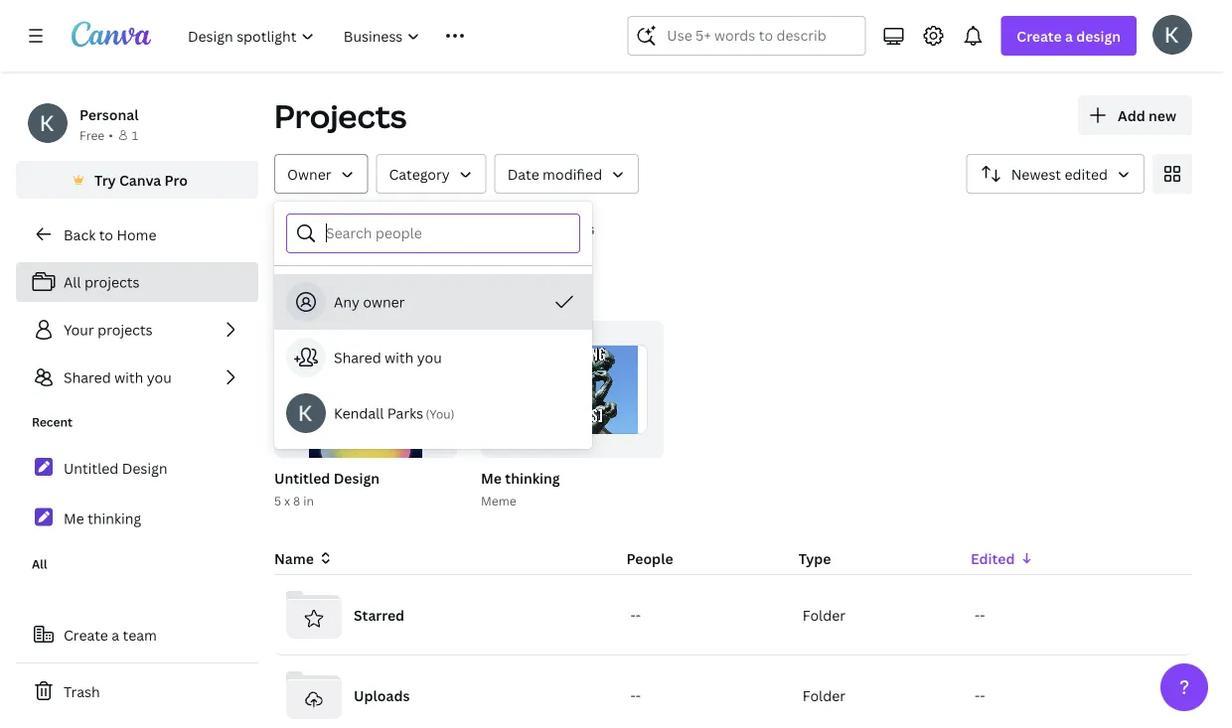 Task type: describe. For each thing, give the bounding box(es) containing it.
pro
[[165, 170, 188, 189]]

0 horizontal spatial recent
[[32, 414, 72, 430]]

0 horizontal spatial all
[[32, 556, 47, 572]]

•
[[109, 127, 113, 143]]

all projects link
[[16, 262, 258, 302]]

untitled design button
[[274, 466, 380, 491]]

shared with you link
[[16, 358, 258, 397]]

add new button
[[1078, 95, 1192, 135]]

Search search field
[[667, 17, 826, 55]]

any owner
[[334, 293, 405, 312]]

1
[[132, 127, 138, 143]]

people
[[626, 549, 673, 568]]

x
[[284, 492, 290, 509]]

me thinking link
[[16, 497, 258, 540]]

newest edited
[[1011, 164, 1108, 183]]

thinking for me thinking meme
[[505, 469, 560, 487]]

you for shared with you button
[[417, 348, 442, 367]]

design for untitled design
[[122, 459, 167, 478]]

kendall parks option
[[274, 386, 592, 441]]

Category button
[[376, 154, 487, 194]]

modified
[[543, 164, 602, 183]]

all for all "button"
[[282, 219, 300, 238]]

free •
[[79, 127, 113, 143]]

me for me thinking
[[64, 509, 84, 528]]

kendall
[[334, 404, 384, 423]]

Date modified button
[[495, 154, 639, 194]]

untitled design
[[64, 459, 167, 478]]

shared with you for shared with you link
[[64, 368, 172, 387]]

date modified
[[507, 164, 602, 183]]

name button
[[274, 548, 334, 569]]

your projects link
[[16, 310, 258, 350]]

try canva pro button
[[16, 161, 258, 199]]

a for team
[[112, 626, 119, 644]]

back to home
[[64, 225, 156, 244]]

starred
[[354, 606, 404, 625]]

you
[[430, 406, 451, 422]]

)
[[451, 406, 455, 422]]

me for me thinking meme
[[481, 469, 502, 487]]

your projects
[[64, 320, 153, 339]]

kendall parks ( you )
[[334, 404, 455, 423]]

team
[[123, 626, 157, 644]]

Sort by button
[[967, 154, 1145, 194]]

Search people search field
[[326, 215, 567, 252]]

you for shared with you link
[[147, 368, 172, 387]]

list box containing any owner
[[274, 274, 592, 441]]

owner
[[287, 164, 331, 183]]

trash
[[64, 682, 100, 701]]

add new
[[1118, 106, 1176, 125]]

shared for shared with you link
[[64, 368, 111, 387]]

back
[[64, 225, 96, 244]]

projects
[[274, 94, 407, 138]]

images button
[[539, 210, 603, 247]]

list containing untitled design
[[16, 447, 258, 540]]

try canva pro
[[94, 170, 188, 189]]

edited button
[[971, 548, 1127, 569]]

create a team button
[[16, 615, 258, 655]]

shared with you button
[[274, 330, 592, 386]]

(
[[426, 406, 430, 422]]

thinking for me thinking
[[88, 509, 141, 528]]

8
[[293, 492, 300, 509]]

me thinking
[[64, 509, 141, 528]]

create a team
[[64, 626, 157, 644]]

shared for shared with you button
[[334, 348, 381, 367]]

to
[[99, 225, 113, 244]]

create a design
[[1017, 26, 1121, 45]]

personal
[[79, 105, 139, 124]]

untitled for untitled design 5 x 8 in
[[274, 469, 330, 487]]

owner
[[363, 293, 405, 312]]



Task type: vqa. For each thing, say whether or not it's contained in the screenshot.
artists
no



Task type: locate. For each thing, give the bounding box(es) containing it.
with for shared with you button
[[385, 348, 414, 367]]

you inside list
[[147, 368, 172, 387]]

shared up kendall on the bottom left
[[334, 348, 381, 367]]

recent down all "button"
[[274, 273, 358, 305]]

create left team
[[64, 626, 108, 644]]

newest
[[1011, 164, 1061, 183]]

0 vertical spatial projects
[[84, 273, 140, 292]]

folder for starred
[[803, 606, 846, 625]]

create inside dropdown button
[[1017, 26, 1062, 45]]

recent up untitled design on the bottom left of the page
[[32, 414, 72, 430]]

untitled
[[64, 459, 119, 478], [274, 469, 330, 487]]

0 vertical spatial me
[[481, 469, 502, 487]]

parks
[[387, 404, 423, 423]]

name
[[274, 549, 314, 568]]

meme
[[481, 492, 516, 509]]

list
[[16, 262, 258, 397], [16, 447, 258, 540]]

5
[[274, 492, 281, 509]]

0 vertical spatial with
[[385, 348, 414, 367]]

shared with you down owner
[[334, 348, 442, 367]]

1 vertical spatial projects
[[97, 320, 153, 339]]

0 vertical spatial a
[[1065, 26, 1073, 45]]

untitled up 8
[[274, 469, 330, 487]]

create left design
[[1017, 26, 1062, 45]]

thinking inside list
[[88, 509, 141, 528]]

1 vertical spatial with
[[114, 368, 143, 387]]

top level navigation element
[[175, 16, 580, 56], [175, 16, 580, 56]]

untitled inside list
[[64, 459, 119, 478]]

me
[[481, 469, 502, 487], [64, 509, 84, 528]]

design up me thinking link
[[122, 459, 167, 478]]

shared with you option
[[274, 330, 592, 386]]

trash link
[[16, 672, 258, 711]]

design down kendall on the bottom left
[[334, 469, 380, 487]]

0 horizontal spatial you
[[147, 368, 172, 387]]

1 vertical spatial a
[[112, 626, 119, 644]]

all
[[282, 219, 300, 238], [64, 273, 81, 292], [32, 556, 47, 572]]

thinking
[[505, 469, 560, 487], [88, 509, 141, 528]]

1 horizontal spatial thinking
[[505, 469, 560, 487]]

1 horizontal spatial all
[[64, 273, 81, 292]]

thinking down untitled design on the bottom left of the page
[[88, 509, 141, 528]]

2 list from the top
[[16, 447, 258, 540]]

any owner option
[[274, 274, 592, 330]]

0 horizontal spatial create
[[64, 626, 108, 644]]

shared with you inside list
[[64, 368, 172, 387]]

projects inside 'link'
[[84, 273, 140, 292]]

me thinking meme
[[481, 469, 560, 509]]

kendall parks image
[[1153, 15, 1192, 54]]

1 horizontal spatial create
[[1017, 26, 1062, 45]]

with for shared with you link
[[114, 368, 143, 387]]

shared with you for shared with you button
[[334, 348, 442, 367]]

shared
[[334, 348, 381, 367], [64, 368, 111, 387]]

shared inside button
[[334, 348, 381, 367]]

folder for uploads
[[803, 686, 846, 705]]

me up meme
[[481, 469, 502, 487]]

with inside button
[[385, 348, 414, 367]]

create for create a team
[[64, 626, 108, 644]]

0 horizontal spatial shared
[[64, 368, 111, 387]]

untitled design link
[[16, 447, 258, 489]]

you down your projects link
[[147, 368, 172, 387]]

0 vertical spatial shared
[[334, 348, 381, 367]]

all inside all projects 'link'
[[64, 273, 81, 292]]

1 horizontal spatial shared
[[334, 348, 381, 367]]

with up kendall parks ( you )
[[385, 348, 414, 367]]

folder
[[803, 606, 846, 625], [803, 686, 846, 705]]

0 vertical spatial all
[[282, 219, 300, 238]]

me inside "me thinking meme"
[[481, 469, 502, 487]]

all projects
[[64, 273, 140, 292]]

1 folder from the top
[[803, 606, 846, 625]]

1 horizontal spatial design
[[334, 469, 380, 487]]

1 vertical spatial list
[[16, 447, 258, 540]]

projects right your
[[97, 320, 153, 339]]

try
[[94, 170, 116, 189]]

1 vertical spatial all
[[64, 273, 81, 292]]

untitled up the me thinking
[[64, 459, 119, 478]]

1 horizontal spatial a
[[1065, 26, 1073, 45]]

0 vertical spatial folder
[[803, 606, 846, 625]]

projects down back to home
[[84, 273, 140, 292]]

list containing all projects
[[16, 262, 258, 397]]

create for create a design
[[1017, 26, 1062, 45]]

edited
[[1065, 164, 1108, 183]]

list box
[[274, 274, 592, 441]]

with
[[385, 348, 414, 367], [114, 368, 143, 387]]

0 horizontal spatial design
[[122, 459, 167, 478]]

thinking up meme
[[505, 469, 560, 487]]

2 vertical spatial all
[[32, 556, 47, 572]]

0 horizontal spatial untitled
[[64, 459, 119, 478]]

design for untitled design 5 x 8 in
[[334, 469, 380, 487]]

new
[[1149, 106, 1176, 125]]

untitled inside untitled design 5 x 8 in
[[274, 469, 330, 487]]

free
[[79, 127, 105, 143]]

0 vertical spatial you
[[417, 348, 442, 367]]

a inside button
[[112, 626, 119, 644]]

type
[[799, 549, 831, 568]]

1 horizontal spatial recent
[[274, 273, 358, 305]]

design inside list
[[122, 459, 167, 478]]

in
[[303, 492, 314, 509]]

0 vertical spatial create
[[1017, 26, 1062, 45]]

date
[[507, 164, 539, 183]]

0 horizontal spatial with
[[114, 368, 143, 387]]

projects for all projects
[[84, 273, 140, 292]]

0 vertical spatial thinking
[[505, 469, 560, 487]]

1 horizontal spatial untitled
[[274, 469, 330, 487]]

images
[[547, 219, 595, 238]]

a
[[1065, 26, 1073, 45], [112, 626, 119, 644]]

None search field
[[627, 16, 866, 56]]

with down your projects link
[[114, 368, 143, 387]]

create a design button
[[1001, 16, 1137, 56]]

1 vertical spatial me
[[64, 509, 84, 528]]

create inside button
[[64, 626, 108, 644]]

uploads
[[354, 686, 410, 705]]

0 horizontal spatial me
[[64, 509, 84, 528]]

--
[[630, 606, 641, 625], [975, 606, 985, 625], [630, 686, 641, 705], [975, 686, 985, 705]]

shared with you
[[334, 348, 442, 367], [64, 368, 172, 387]]

add
[[1118, 106, 1145, 125]]

all button
[[274, 210, 308, 247]]

1 vertical spatial thinking
[[88, 509, 141, 528]]

thinking inside "me thinking meme"
[[505, 469, 560, 487]]

a inside dropdown button
[[1065, 26, 1073, 45]]

you inside button
[[417, 348, 442, 367]]

you
[[417, 348, 442, 367], [147, 368, 172, 387]]

any owner button
[[274, 274, 592, 330]]

1 vertical spatial you
[[147, 368, 172, 387]]

0 horizontal spatial thinking
[[88, 509, 141, 528]]

me down untitled design on the bottom left of the page
[[64, 509, 84, 528]]

folders button
[[340, 210, 406, 247]]

1 vertical spatial create
[[64, 626, 108, 644]]

folders
[[348, 219, 399, 238]]

back to home link
[[16, 215, 258, 254]]

with inside list
[[114, 368, 143, 387]]

1 horizontal spatial you
[[417, 348, 442, 367]]

a left design
[[1065, 26, 1073, 45]]

shared down your
[[64, 368, 111, 387]]

edited
[[971, 549, 1015, 568]]

1 horizontal spatial with
[[385, 348, 414, 367]]

-
[[630, 606, 636, 625], [636, 606, 641, 625], [975, 606, 980, 625], [980, 606, 985, 625], [630, 686, 636, 705], [636, 686, 641, 705], [975, 686, 980, 705], [980, 686, 985, 705]]

1 vertical spatial shared
[[64, 368, 111, 387]]

any
[[334, 293, 360, 312]]

all inside all "button"
[[282, 219, 300, 238]]

1 list from the top
[[16, 262, 258, 397]]

0 vertical spatial shared with you
[[334, 348, 442, 367]]

0 vertical spatial list
[[16, 262, 258, 397]]

shared with you inside button
[[334, 348, 442, 367]]

projects for your projects
[[97, 320, 153, 339]]

me inside me thinking link
[[64, 509, 84, 528]]

0 horizontal spatial a
[[112, 626, 119, 644]]

Owner button
[[274, 154, 368, 194]]

0 horizontal spatial shared with you
[[64, 368, 172, 387]]

your
[[64, 320, 94, 339]]

home
[[117, 225, 156, 244]]

create
[[1017, 26, 1062, 45], [64, 626, 108, 644]]

recent
[[274, 273, 358, 305], [32, 414, 72, 430]]

1 vertical spatial folder
[[803, 686, 846, 705]]

me thinking button
[[481, 466, 560, 491]]

category
[[389, 164, 450, 183]]

0 vertical spatial recent
[[274, 273, 358, 305]]

a left team
[[112, 626, 119, 644]]

untitled design 5 x 8 in
[[274, 469, 380, 509]]

2 horizontal spatial all
[[282, 219, 300, 238]]

1 horizontal spatial shared with you
[[334, 348, 442, 367]]

untitled for untitled design
[[64, 459, 119, 478]]

shared inside list
[[64, 368, 111, 387]]

a for design
[[1065, 26, 1073, 45]]

design
[[1076, 26, 1121, 45]]

projects
[[84, 273, 140, 292], [97, 320, 153, 339]]

you down any owner option
[[417, 348, 442, 367]]

1 vertical spatial recent
[[32, 414, 72, 430]]

shared with you down your projects
[[64, 368, 172, 387]]

all for all projects
[[64, 273, 81, 292]]

design inside untitled design 5 x 8 in
[[334, 469, 380, 487]]

canva
[[119, 170, 161, 189]]

1 vertical spatial shared with you
[[64, 368, 172, 387]]

2 folder from the top
[[803, 686, 846, 705]]

1 horizontal spatial me
[[481, 469, 502, 487]]

design
[[122, 459, 167, 478], [334, 469, 380, 487]]



